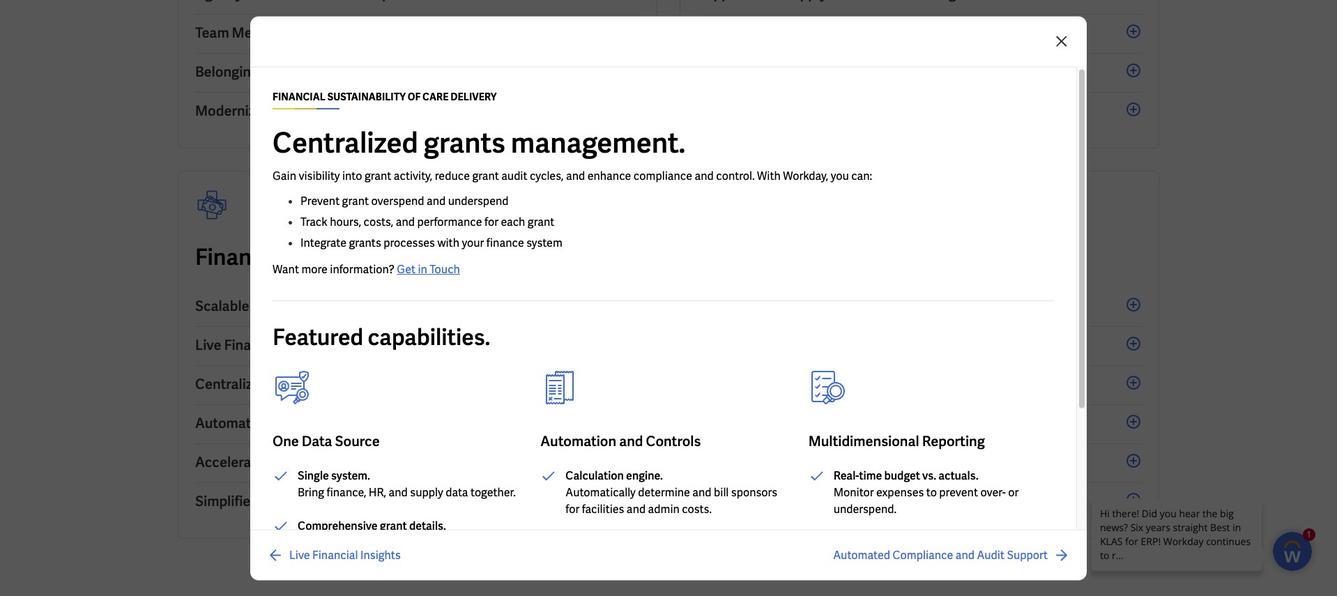 Task type: locate. For each thing, give the bounding box(es) containing it.
0 vertical spatial delivery
[[345, 102, 397, 120]]

of
[[435, 243, 456, 272], [860, 375, 873, 393], [349, 492, 362, 510]]

1 vertical spatial automated
[[833, 547, 890, 562]]

compliance
[[270, 414, 346, 432], [893, 547, 953, 562]]

of right unit
[[860, 375, 873, 393]]

can:
[[851, 168, 872, 183]]

health
[[400, 63, 443, 81]]

of right in
[[435, 243, 456, 272]]

team up "belonging"
[[195, 24, 229, 42]]

service right unit
[[875, 375, 922, 393]]

0 horizontal spatial insights
[[284, 336, 335, 354]]

finance
[[487, 235, 524, 250]]

bill
[[714, 485, 729, 499]]

2 horizontal spatial service
[[875, 375, 922, 393]]

system.
[[331, 468, 370, 482]]

management for centralized grants management
[[317, 375, 402, 393]]

comprehensive
[[298, 518, 378, 533]]

1 horizontal spatial team
[[730, 453, 764, 471]]

equity
[[445, 63, 485, 81]]

0 horizontal spatial delivery
[[345, 102, 397, 120]]

support inside the centralized grants management. dialog
[[1007, 547, 1048, 562]]

insights down the comprehensive grant details.
[[360, 547, 401, 562]]

0 vertical spatial support
[[413, 414, 464, 432]]

automated
[[195, 414, 267, 432], [833, 547, 890, 562]]

supply
[[410, 485, 443, 499]]

service
[[295, 102, 343, 120], [875, 375, 922, 393], [761, 492, 808, 510]]

centralized up into
[[273, 124, 418, 160]]

1 horizontal spatial compliance
[[893, 547, 953, 562]]

operations
[[312, 297, 383, 315]]

and left the well-
[[361, 24, 385, 42]]

and up financial
[[261, 63, 285, 81]]

1 horizontal spatial for
[[566, 501, 580, 516]]

audit for automated compliance and audit support button to the top
[[375, 414, 410, 432]]

0 vertical spatial grants
[[424, 124, 505, 160]]

insights up centralized grants management
[[284, 336, 335, 354]]

management inside button
[[820, 63, 905, 81]]

1 horizontal spatial delivery
[[513, 243, 596, 272]]

support down performance
[[1007, 547, 1048, 562]]

2 vertical spatial management
[[261, 492, 346, 510]]

automated compliance and audit support down venture
[[833, 547, 1048, 562]]

1 horizontal spatial grants
[[424, 124, 505, 160]]

controls
[[646, 432, 701, 450]]

1 vertical spatial service
[[875, 375, 922, 393]]

and up costs.
[[693, 485, 712, 499]]

to
[[347, 63, 361, 81], [926, 485, 937, 499]]

0 vertical spatial live financial insights button
[[195, 327, 640, 366]]

centralized inside 'centralized grants management' button
[[195, 375, 268, 393]]

live down scalable
[[195, 336, 221, 354]]

0 vertical spatial audit
[[375, 414, 410, 432]]

0 horizontal spatial centralized
[[195, 375, 268, 393]]

1 horizontal spatial automated
[[833, 547, 890, 562]]

experience
[[288, 24, 359, 42]]

0 horizontal spatial automated compliance and audit support button
[[195, 405, 640, 444]]

automated compliance and audit support button down venture
[[833, 547, 1070, 563]]

centralized left grants
[[195, 375, 268, 393]]

support down 'centralized grants management' button
[[413, 414, 464, 432]]

care right with
[[460, 243, 508, 272]]

2 vertical spatial care
[[697, 492, 727, 510]]

2 vertical spatial service
[[761, 492, 808, 510]]

centralized grants management
[[195, 375, 402, 393]]

delivery down drive
[[345, 102, 397, 120]]

for inside prevent grant overspend and underspend track hours, costs, and performance for each grant integrate grants processes with your finance system
[[485, 214, 499, 229]]

accelerated m&a integration
[[195, 453, 381, 471]]

delivery inside button
[[345, 102, 397, 120]]

patient volumes and unit of service forecasting
[[697, 375, 1000, 393]]

1 vertical spatial centralized
[[195, 375, 268, 393]]

automatically
[[566, 485, 636, 499]]

to left drive
[[347, 63, 361, 81]]

0 horizontal spatial of
[[349, 492, 362, 510]]

financial down comprehensive
[[312, 547, 358, 562]]

insights
[[284, 336, 335, 354], [360, 547, 401, 562]]

team
[[195, 24, 229, 42], [730, 453, 764, 471]]

1 horizontal spatial service
[[761, 492, 808, 510]]

care inside button
[[697, 453, 727, 471]]

0 vertical spatial service
[[295, 102, 343, 120]]

automated inside the centralized grants management. dialog
[[833, 547, 890, 562]]

1 vertical spatial insights
[[360, 547, 401, 562]]

sustainability
[[327, 90, 406, 102]]

costs.
[[682, 501, 712, 516]]

1 vertical spatial for
[[566, 501, 580, 516]]

proactive contract management
[[697, 63, 905, 81]]

1 horizontal spatial insights
[[360, 547, 401, 562]]

audit
[[501, 168, 527, 183]]

of for simplified management of new revenue streams
[[349, 492, 362, 510]]

0 horizontal spatial automated compliance and audit support
[[195, 414, 464, 432]]

1 horizontal spatial automated compliance and audit support
[[833, 547, 1048, 562]]

0 vertical spatial for
[[485, 214, 499, 229]]

0 horizontal spatial automated
[[195, 414, 267, 432]]

calculation
[[566, 468, 624, 482]]

grants
[[424, 124, 505, 160], [349, 235, 381, 250]]

automated down 'underspend.'
[[833, 547, 890, 562]]

0 vertical spatial of
[[435, 243, 456, 272]]

modernized
[[195, 102, 271, 120]]

for
[[485, 214, 499, 229], [566, 501, 580, 516]]

1 vertical spatial live financial insights
[[289, 547, 401, 562]]

grants up reduce
[[424, 124, 505, 160]]

1 vertical spatial audit
[[977, 547, 1005, 562]]

audit down 'centralized grants management' button
[[375, 414, 410, 432]]

1 horizontal spatial to
[[926, 485, 937, 499]]

patient volumes and unit of service forecasting button
[[697, 366, 1142, 405]]

1 horizontal spatial of
[[435, 243, 456, 272]]

grant up 'system'
[[528, 214, 554, 229]]

care left site,
[[697, 492, 727, 510]]

automated compliance and audit support
[[195, 414, 464, 432], [833, 547, 1048, 562]]

real-time budget vs. actuals. monitor expenses to prevent over- or underspend.
[[834, 468, 1019, 516]]

monitor
[[834, 485, 874, 499]]

0 vertical spatial insights
[[284, 336, 335, 354]]

0 horizontal spatial audit
[[375, 414, 410, 432]]

1 horizontal spatial live
[[289, 547, 310, 562]]

financial inside the centralized grants management. dialog
[[312, 547, 358, 562]]

1 vertical spatial grants
[[349, 235, 381, 250]]

financial
[[273, 90, 326, 102]]

team member experience and well-being
[[195, 24, 456, 42]]

of inside button
[[349, 492, 362, 510]]

and right hr,
[[389, 485, 408, 499]]

delivery
[[451, 90, 497, 102]]

0 horizontal spatial for
[[485, 214, 499, 229]]

team member experience and well-being button
[[195, 15, 640, 54]]

vs.
[[922, 468, 936, 482]]

touch
[[430, 261, 460, 276]]

care for care team productivity
[[697, 453, 727, 471]]

1 vertical spatial live
[[289, 547, 310, 562]]

grants inside prevent grant overspend and underspend track hours, costs, and performance for each grant integrate grants processes with your finance system
[[349, 235, 381, 250]]

and left unit
[[803, 375, 827, 393]]

automated up accelerated
[[195, 414, 267, 432]]

live
[[195, 336, 221, 354], [289, 547, 310, 562]]

for left facilities
[[566, 501, 580, 516]]

engine.
[[626, 468, 663, 482]]

want
[[273, 261, 299, 276]]

get
[[397, 261, 416, 276]]

and up processes
[[396, 214, 415, 229]]

1 horizontal spatial centralized
[[273, 124, 418, 160]]

live financial insights down scalable financial operations
[[195, 336, 335, 354]]

live down comprehensive
[[289, 547, 310, 562]]

audit inside the centralized grants management. dialog
[[977, 547, 1005, 562]]

automated compliance and audit support up integration
[[195, 414, 464, 432]]

team up sponsors
[[730, 453, 764, 471]]

determine
[[638, 485, 690, 499]]

care inside button
[[697, 492, 727, 510]]

1 vertical spatial automated compliance and audit support button
[[833, 547, 1070, 563]]

1 vertical spatial support
[[1007, 547, 1048, 562]]

for left each
[[485, 214, 499, 229]]

0 horizontal spatial to
[[347, 63, 361, 81]]

2 vertical spatial of
[[349, 492, 362, 510]]

diversity
[[288, 63, 345, 81]]

finance,
[[327, 485, 366, 499]]

over-
[[981, 485, 1006, 499]]

team inside button
[[730, 453, 764, 471]]

2 horizontal spatial of
[[860, 375, 873, 393]]

1 vertical spatial to
[[926, 485, 937, 499]]

grant right into
[[365, 168, 391, 183]]

automated for automated compliance and audit support button in the centralized grants management. dialog
[[833, 547, 890, 562]]

automated compliance and audit support button up single system. bring finance, hr, and supply data together.
[[195, 405, 640, 444]]

actuals.
[[939, 468, 979, 482]]

1 horizontal spatial automated compliance and audit support button
[[833, 547, 1070, 563]]

centralized grants management. dialog
[[0, 0, 1337, 596]]

0 horizontal spatial team
[[195, 24, 229, 42]]

1 vertical spatial compliance
[[893, 547, 953, 562]]

0 horizontal spatial grants
[[349, 235, 381, 250]]

to inside real-time budget vs. actuals. monitor expenses to prevent over- or underspend.
[[926, 485, 937, 499]]

track
[[301, 214, 328, 229]]

0 vertical spatial management
[[820, 63, 905, 81]]

of for financial sustainability  of care delivery
[[435, 243, 456, 272]]

live financial insights down comprehensive
[[289, 547, 401, 562]]

0 vertical spatial live
[[195, 336, 221, 354]]

service inside button
[[295, 102, 343, 120]]

belonging
[[195, 63, 259, 81]]

member
[[232, 24, 285, 42]]

centralized for centralized grants management
[[195, 375, 268, 393]]

1 horizontal spatial support
[[1007, 547, 1048, 562]]

1 vertical spatial care
[[697, 453, 727, 471]]

your
[[462, 235, 484, 250]]

financial down the want
[[252, 297, 310, 315]]

0 horizontal spatial service
[[295, 102, 343, 120]]

1 vertical spatial management
[[317, 375, 402, 393]]

0 vertical spatial team
[[195, 24, 229, 42]]

management for proactive contract management
[[820, 63, 905, 81]]

proactive contract management button
[[697, 54, 1142, 93]]

compliance down centralized grants management
[[270, 414, 346, 432]]

delivery down each
[[513, 243, 596, 272]]

automated for automated compliance and audit support button to the top
[[195, 414, 267, 432]]

grants down costs,
[[349, 235, 381, 250]]

0 vertical spatial live financial insights
[[195, 336, 335, 354]]

together.
[[471, 485, 516, 499]]

1 vertical spatial automated compliance and audit support
[[833, 547, 1048, 562]]

single system. bring finance, hr, and supply data together.
[[298, 468, 516, 499]]

0 vertical spatial automated compliance and audit support button
[[195, 405, 640, 444]]

0 vertical spatial compliance
[[270, 414, 346, 432]]

audit
[[375, 414, 410, 432], [977, 547, 1005, 562]]

overspend
[[371, 193, 424, 208]]

audit down performance
[[977, 547, 1005, 562]]

cycles,
[[530, 168, 564, 183]]

centralized inside dialog
[[273, 124, 418, 160]]

control.
[[716, 168, 755, 183]]

data
[[446, 485, 468, 499]]

grant up hours,
[[342, 193, 369, 208]]

performance
[[417, 214, 482, 229]]

automated compliance and audit support button
[[195, 405, 640, 444], [833, 547, 1070, 563]]

scalable
[[195, 297, 249, 315]]

simplified management of new revenue streams
[[195, 492, 507, 510]]

0 vertical spatial centralized
[[273, 124, 418, 160]]

0 horizontal spatial support
[[413, 414, 464, 432]]

management
[[820, 63, 905, 81], [317, 375, 402, 393], [261, 492, 346, 510]]

0 vertical spatial automated
[[195, 414, 267, 432]]

centralized grants management.
[[273, 124, 686, 160]]

of left new
[[349, 492, 362, 510]]

service right site,
[[761, 492, 808, 510]]

each
[[501, 214, 525, 229]]

centralized for centralized grants management.
[[273, 124, 418, 160]]

financial down scalable
[[224, 336, 282, 354]]

information?
[[330, 261, 395, 276]]

1 vertical spatial of
[[860, 375, 873, 393]]

compliance
[[634, 168, 692, 183]]

1 vertical spatial team
[[730, 453, 764, 471]]

0 vertical spatial to
[[347, 63, 361, 81]]

1 horizontal spatial audit
[[977, 547, 1005, 562]]

care up bill
[[697, 453, 727, 471]]

compliance down care site, service line, and joint venture performance button
[[893, 547, 953, 562]]

modeling
[[868, 297, 927, 315]]

to down vs.
[[926, 485, 937, 499]]

service right hr
[[295, 102, 343, 120]]

1 vertical spatial delivery
[[513, 243, 596, 272]]

you
[[831, 168, 849, 183]]

and inside single system. bring finance, hr, and supply data together.
[[389, 485, 408, 499]]

0 horizontal spatial compliance
[[270, 414, 346, 432]]

prepackaged driver-based modeling button
[[697, 288, 1142, 327]]

reporting
[[922, 432, 985, 450]]



Task type: describe. For each thing, give the bounding box(es) containing it.
audit for automated compliance and audit support button in the centralized grants management. dialog
[[977, 547, 1005, 562]]

activity,
[[394, 168, 433, 183]]

or
[[1008, 485, 1019, 499]]

and inside button
[[261, 63, 285, 81]]

belonging and diversity to drive health equity button
[[195, 54, 640, 93]]

gain
[[273, 168, 296, 183]]

reduce
[[435, 168, 470, 183]]

and down prevent in the bottom of the page
[[956, 547, 975, 562]]

care team productivity button
[[697, 444, 1142, 483]]

grants
[[271, 375, 314, 393]]

into
[[342, 168, 362, 183]]

1 vertical spatial live financial insights button
[[267, 547, 401, 563]]

time
[[859, 468, 882, 482]]

volumes
[[746, 375, 800, 393]]

unit
[[830, 375, 857, 393]]

financial sustainability of care delivery
[[273, 90, 497, 102]]

bring
[[298, 485, 324, 499]]

integrate
[[301, 235, 347, 250]]

care
[[423, 90, 449, 102]]

team inside button
[[195, 24, 229, 42]]

care site, service line, and joint venture performance button
[[697, 483, 1142, 522]]

of inside button
[[860, 375, 873, 393]]

service for delivery
[[295, 102, 343, 120]]

based
[[826, 297, 865, 315]]

gain visibility into grant activity, reduce grant audit cycles, and enhance compliance and control. with workday, you can:
[[273, 168, 872, 183]]

compliance inside the centralized grants management. dialog
[[893, 547, 953, 562]]

care for care site, service line, and joint venture performance
[[697, 492, 727, 510]]

data
[[302, 432, 332, 450]]

productivity
[[767, 453, 844, 471]]

service for line,
[[761, 492, 808, 510]]

and left 'admin'
[[627, 501, 646, 516]]

expenses
[[876, 485, 924, 499]]

grant down new
[[380, 518, 407, 533]]

forecasting
[[925, 375, 1000, 393]]

automated compliance and audit support inside the centralized grants management. dialog
[[833, 547, 1048, 562]]

prevent
[[301, 193, 340, 208]]

with
[[437, 235, 459, 250]]

centralized grants management button
[[195, 366, 640, 405]]

one
[[273, 432, 299, 450]]

financial inside button
[[252, 297, 310, 315]]

to inside button
[[347, 63, 361, 81]]

multidimensional
[[809, 432, 919, 450]]

insights inside the centralized grants management. dialog
[[360, 547, 401, 562]]

and up integration
[[349, 414, 372, 432]]

single
[[298, 468, 329, 482]]

and up performance
[[427, 193, 446, 208]]

and down 'real-'
[[843, 492, 867, 510]]

enhance
[[588, 168, 631, 183]]

more
[[301, 261, 328, 276]]

real-
[[834, 468, 859, 482]]

simplified
[[195, 492, 259, 510]]

accelerated
[[195, 453, 272, 471]]

prevent grant overspend and underspend track hours, costs, and performance for each grant integrate grants processes with your finance system
[[301, 193, 562, 250]]

calculation engine. automatically determine and bill sponsors for facilities and admin costs.
[[566, 468, 778, 516]]

sponsors
[[731, 485, 778, 499]]

of
[[408, 90, 421, 102]]

in
[[418, 261, 427, 276]]

and right cycles,
[[566, 168, 585, 183]]

system
[[527, 235, 562, 250]]

with
[[757, 168, 781, 183]]

live financial insights inside the centralized grants management. dialog
[[289, 547, 401, 562]]

hr,
[[369, 485, 386, 499]]

and left control.
[[695, 168, 714, 183]]

hours,
[[330, 214, 361, 229]]

want more information? get in touch
[[273, 261, 460, 276]]

performance
[[958, 492, 1040, 510]]

accelerated m&a integration button
[[195, 444, 640, 483]]

scalable financial operations button
[[195, 288, 640, 327]]

being
[[420, 24, 456, 42]]

care team productivity
[[697, 453, 844, 471]]

new
[[364, 492, 393, 510]]

admin
[[648, 501, 680, 516]]

visibility
[[299, 168, 340, 183]]

workday,
[[783, 168, 828, 183]]

financial up scalable
[[195, 243, 287, 272]]

streams
[[454, 492, 507, 510]]

processes
[[384, 235, 435, 250]]

drive
[[364, 63, 397, 81]]

financial sustainability  of care delivery
[[195, 243, 596, 272]]

and up 'engine.'
[[619, 432, 643, 450]]

automated compliance and audit support button inside the centralized grants management. dialog
[[833, 547, 1070, 563]]

0 vertical spatial care
[[460, 243, 508, 272]]

grant up underspend
[[472, 168, 499, 183]]

budget
[[884, 468, 920, 482]]

0 vertical spatial automated compliance and audit support
[[195, 414, 464, 432]]

live inside the centralized grants management. dialog
[[289, 547, 310, 562]]

proactive
[[697, 63, 758, 81]]

for inside calculation engine. automatically determine and bill sponsors for facilities and admin costs.
[[566, 501, 580, 516]]

0 horizontal spatial live
[[195, 336, 221, 354]]

care site, service line, and joint venture performance
[[697, 492, 1040, 510]]

site,
[[730, 492, 758, 510]]

automation and controls
[[541, 432, 701, 450]]

prepackaged
[[697, 297, 780, 315]]

venture
[[905, 492, 955, 510]]

modernized hr service delivery button
[[195, 93, 640, 131]]

line,
[[811, 492, 841, 510]]

simplified management of new revenue streams button
[[195, 483, 640, 522]]

comprehensive grant details.
[[298, 518, 446, 533]]

featured capabilities.
[[273, 322, 490, 351]]

patient
[[697, 375, 743, 393]]



Task type: vqa. For each thing, say whether or not it's contained in the screenshot.
"it's
no



